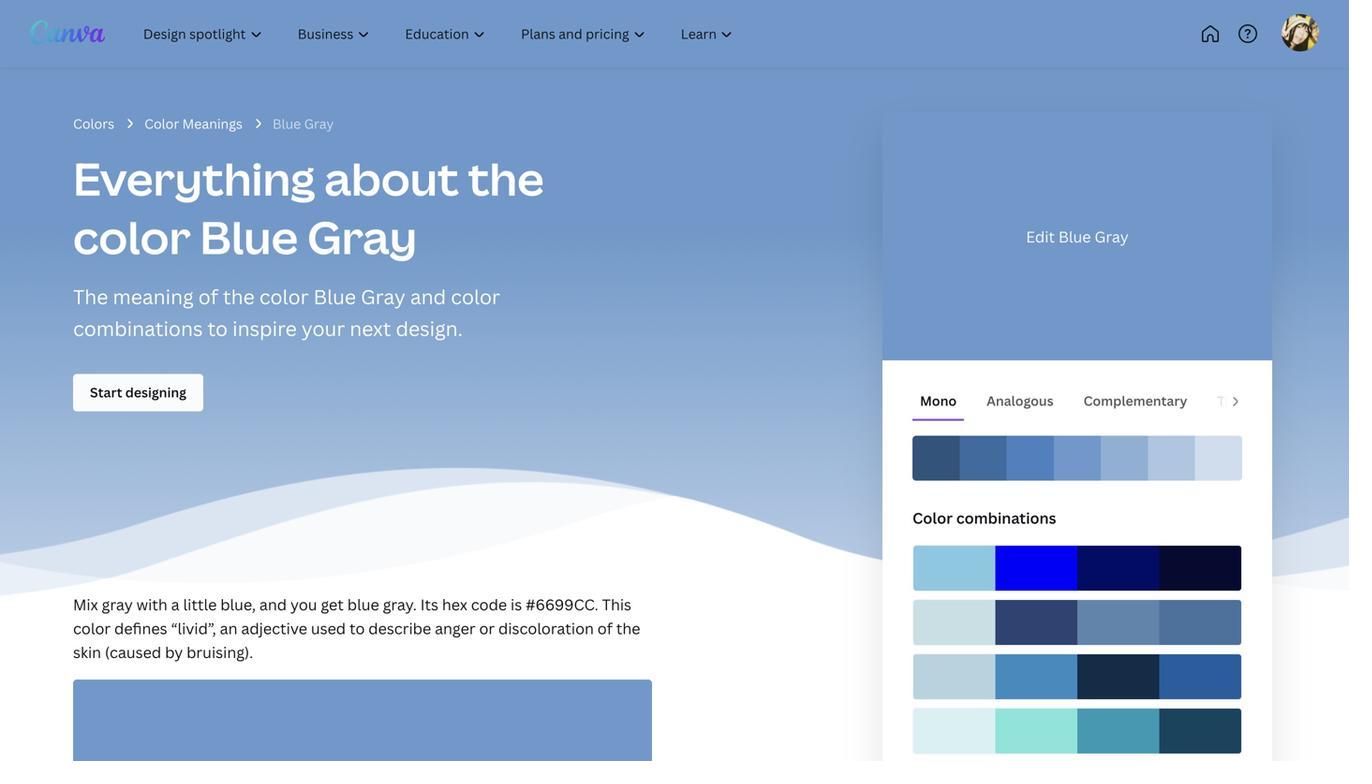 Task type: vqa. For each thing, say whether or not it's contained in the screenshot.
Projects
no



Task type: describe. For each thing, give the bounding box(es) containing it.
mix
[[73, 595, 98, 615]]

used
[[311, 619, 346, 639]]

mix gray with a little blue, and you get blue gray. its hex code is #6699cc. this color defines "livid", an adjective used to describe anger or discoloration of the skin (caused by bruising).
[[73, 595, 641, 663]]

the inside mix gray with a little blue, and you get blue gray. its hex code is #6699cc. this color defines "livid", an adjective used to describe anger or discoloration of the skin (caused by bruising).
[[616, 619, 641, 639]]

is
[[511, 595, 522, 615]]

color inside "everything about the color blue gray"
[[73, 206, 191, 267]]

gray inside the meaning of the color blue gray and color combinations to inspire your next design.
[[361, 284, 406, 310]]

little
[[183, 595, 217, 615]]

edit blue gray
[[1026, 227, 1129, 247]]

colors
[[73, 115, 114, 133]]

and inside mix gray with a little blue, and you get blue gray. its hex code is #6699cc. this color defines "livid", an adjective used to describe anger or discoloration of the skin (caused by bruising).
[[260, 595, 287, 615]]

hex
[[442, 595, 468, 615]]

change color
[[1029, 238, 1127, 258]]

gray
[[102, 595, 133, 615]]

blue inside "everything about the color blue gray"
[[200, 206, 298, 267]]

of inside the meaning of the color blue gray and color combinations to inspire your next design.
[[198, 284, 218, 310]]

skin
[[73, 643, 101, 663]]

1 vertical spatial combinations
[[957, 509, 1057, 529]]

everything
[[73, 148, 315, 209]]

blue right edit
[[1059, 227, 1091, 247]]

top level navigation element
[[127, 15, 813, 52]]

color meanings
[[144, 115, 243, 133]]

#6699cc.
[[526, 595, 599, 615]]

bruising).
[[187, 643, 253, 663]]

defines
[[114, 619, 167, 639]]

mono
[[920, 392, 957, 410]]

with
[[136, 595, 168, 615]]

mono button
[[913, 383, 964, 419]]

describe
[[369, 619, 431, 639]]

triad
[[1218, 392, 1250, 410]]

colors link
[[73, 113, 114, 134]]

the
[[73, 284, 108, 310]]

complementary
[[1084, 392, 1188, 410]]

your
[[302, 315, 345, 342]]

color inside mix gray with a little blue, and you get blue gray. its hex code is #6699cc. this color defines "livid", an adjective used to describe anger or discoloration of the skin (caused by bruising).
[[73, 619, 111, 639]]

"livid",
[[171, 619, 216, 639]]

color for color combinations
[[913, 509, 953, 529]]

about
[[324, 148, 459, 209]]

anger
[[435, 619, 476, 639]]

analogous
[[987, 392, 1054, 410]]



Task type: locate. For each thing, give the bounding box(es) containing it.
1 horizontal spatial combinations
[[957, 509, 1057, 529]]

2 vertical spatial the
[[616, 619, 641, 639]]

color up skin
[[73, 619, 111, 639]]

0 vertical spatial combinations
[[73, 315, 203, 342]]

2 horizontal spatial color
[[1087, 238, 1127, 258]]

and up design.
[[410, 284, 446, 310]]

edit
[[1026, 227, 1055, 247]]

get
[[321, 595, 344, 615]]

blue gray
[[273, 115, 334, 133]]

to
[[208, 315, 228, 342], [350, 619, 365, 639]]

color up 'inspire'
[[259, 284, 309, 310]]

discoloration
[[499, 619, 594, 639]]

code
[[471, 595, 507, 615]]

1 vertical spatial to
[[350, 619, 365, 639]]

a
[[171, 595, 180, 615]]

blue,
[[220, 595, 256, 615]]

next
[[350, 315, 391, 342]]

color
[[73, 206, 191, 267], [259, 284, 309, 310], [451, 284, 500, 310], [73, 619, 111, 639]]

triad button
[[1210, 383, 1258, 419]]

1 vertical spatial of
[[598, 619, 613, 639]]

change
[[1029, 238, 1083, 258]]

combinations inside the meaning of the color blue gray and color combinations to inspire your next design.
[[73, 315, 203, 342]]

1 horizontal spatial and
[[410, 284, 446, 310]]

meanings
[[182, 115, 243, 133]]

to down blue
[[350, 619, 365, 639]]

meaning
[[113, 284, 194, 310]]

0 vertical spatial and
[[410, 284, 446, 310]]

color combinations
[[913, 509, 1057, 529]]

0 horizontal spatial to
[[208, 315, 228, 342]]

and inside the meaning of the color blue gray and color combinations to inspire your next design.
[[410, 284, 446, 310]]

0 horizontal spatial combinations
[[73, 315, 203, 342]]

color for color meanings
[[144, 115, 179, 133]]

the meaning of the color blue gray and color combinations to inspire your next design.
[[73, 284, 500, 342]]

adjective
[[241, 619, 307, 639]]

or
[[479, 619, 495, 639]]

1 horizontal spatial to
[[350, 619, 365, 639]]

1 horizontal spatial color
[[913, 509, 953, 529]]

and up adjective
[[260, 595, 287, 615]]

0 vertical spatial to
[[208, 315, 228, 342]]

by
[[165, 643, 183, 663]]

1 horizontal spatial the
[[468, 148, 544, 209]]

color up design.
[[451, 284, 500, 310]]

1 vertical spatial the
[[223, 284, 255, 310]]

blue up your
[[314, 284, 356, 310]]

the
[[468, 148, 544, 209], [223, 284, 255, 310], [616, 619, 641, 639]]

of down this
[[598, 619, 613, 639]]

blue up the meaning of the color blue gray and color combinations to inspire your next design.
[[200, 206, 298, 267]]

color
[[144, 115, 179, 133], [1087, 238, 1127, 258], [913, 509, 953, 529]]

design.
[[396, 315, 463, 342]]

blue right the 'meanings'
[[273, 115, 301, 133]]

to inside the meaning of the color blue gray and color combinations to inspire your next design.
[[208, 315, 228, 342]]

2 vertical spatial color
[[913, 509, 953, 529]]

of inside mix gray with a little blue, and you get blue gray. its hex code is #6699cc. this color defines "livid", an adjective used to describe anger or discoloration of the skin (caused by bruising).
[[598, 619, 613, 639]]

to inside mix gray with a little blue, and you get blue gray. its hex code is #6699cc. this color defines "livid", an adjective used to describe anger or discoloration of the skin (caused by bruising).
[[350, 619, 365, 639]]

complementary button
[[1076, 383, 1195, 419]]

color meanings link
[[144, 113, 243, 134]]

blue inside the meaning of the color blue gray and color combinations to inspire your next design.
[[314, 284, 356, 310]]

you
[[291, 595, 317, 615]]

gray
[[304, 115, 334, 133], [307, 206, 417, 267], [1095, 227, 1129, 247], [361, 284, 406, 310]]

and
[[410, 284, 446, 310], [260, 595, 287, 615]]

color up meaning
[[73, 206, 191, 267]]

this
[[602, 595, 632, 615]]

everything about the color blue gray
[[73, 148, 544, 267]]

of
[[198, 284, 218, 310], [598, 619, 613, 639]]

(caused
[[105, 643, 161, 663]]

1 horizontal spatial of
[[598, 619, 613, 639]]

gray.
[[383, 595, 417, 615]]

0 horizontal spatial of
[[198, 284, 218, 310]]

the inside "everything about the color blue gray"
[[468, 148, 544, 209]]

blue
[[347, 595, 379, 615]]

the inside the meaning of the color blue gray and color combinations to inspire your next design.
[[223, 284, 255, 310]]

0 vertical spatial the
[[468, 148, 544, 209]]

1 vertical spatial color
[[1087, 238, 1127, 258]]

0 vertical spatial color
[[144, 115, 179, 133]]

0 vertical spatial of
[[198, 284, 218, 310]]

gray inside "everything about the color blue gray"
[[307, 206, 417, 267]]

1 vertical spatial and
[[260, 595, 287, 615]]

blue
[[273, 115, 301, 133], [200, 206, 298, 267], [1059, 227, 1091, 247], [314, 284, 356, 310]]

2 horizontal spatial the
[[616, 619, 641, 639]]

0 horizontal spatial color
[[144, 115, 179, 133]]

an
[[220, 619, 238, 639]]

its
[[421, 595, 439, 615]]

analogous button
[[979, 383, 1061, 419]]

combinations
[[73, 315, 203, 342], [957, 509, 1057, 529]]

0 horizontal spatial and
[[260, 595, 287, 615]]

0 horizontal spatial the
[[223, 284, 255, 310]]

inspire
[[233, 315, 297, 342]]

to left 'inspire'
[[208, 315, 228, 342]]

of right meaning
[[198, 284, 218, 310]]



